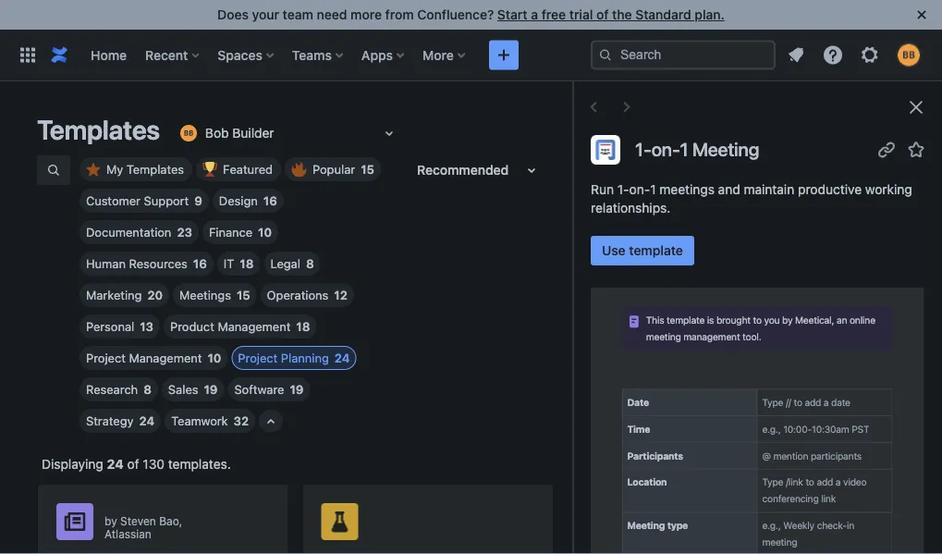 Task type: locate. For each thing, give the bounding box(es) containing it.
1 horizontal spatial 24
[[139, 414, 155, 428]]

management up sales
[[129, 351, 202, 365]]

of
[[597, 7, 609, 22], [127, 457, 139, 472]]

steven
[[120, 515, 156, 527]]

1 19 from the left
[[204, 383, 218, 397]]

1 vertical spatial 16
[[193, 257, 207, 271]]

0 horizontal spatial 24
[[107, 457, 124, 472]]

15
[[361, 162, 375, 176], [237, 288, 250, 302]]

19 for sales 19
[[204, 383, 218, 397]]

teamwork
[[171, 414, 228, 428]]

2 vertical spatial 24
[[107, 457, 124, 472]]

working
[[866, 182, 913, 197]]

0 horizontal spatial of
[[127, 457, 139, 472]]

management
[[218, 320, 291, 334], [129, 351, 202, 365]]

on- up the meetings
[[652, 138, 681, 160]]

0 vertical spatial 8
[[306, 257, 314, 271]]

customer support 9
[[86, 194, 203, 208]]

2 19 from the left
[[290, 383, 304, 397]]

10 up sales 19
[[208, 351, 221, 365]]

1 horizontal spatial 16
[[264, 194, 277, 208]]

1 vertical spatial 1
[[651, 182, 657, 197]]

displaying 24 of 130 templates.
[[42, 457, 231, 472]]

15 up product management 18
[[237, 288, 250, 302]]

19 down 'project planning 24'
[[290, 383, 304, 397]]

18
[[240, 257, 254, 271], [296, 320, 310, 334]]

0 vertical spatial 18
[[240, 257, 254, 271]]

templates.
[[168, 457, 231, 472]]

0 horizontal spatial 15
[[237, 288, 250, 302]]

recommended
[[417, 162, 509, 178]]

0 horizontal spatial 1
[[651, 182, 657, 197]]

search image
[[599, 48, 614, 62]]

appswitcher icon image
[[17, 44, 39, 66]]

1 horizontal spatial 1-
[[636, 138, 652, 160]]

1 horizontal spatial project
[[238, 351, 278, 365]]

close image
[[911, 4, 934, 26], [906, 96, 928, 118]]

spaces button
[[212, 40, 281, 70]]

0 horizontal spatial project
[[86, 351, 126, 365]]

spaces
[[218, 47, 263, 62]]

meeting
[[693, 138, 760, 160]]

it
[[224, 257, 234, 271]]

meetings
[[180, 288, 231, 302]]

10
[[258, 225, 272, 239], [208, 351, 221, 365]]

use
[[602, 243, 626, 258]]

1 horizontal spatial 1
[[681, 138, 689, 160]]

of left the the
[[597, 7, 609, 22]]

from
[[386, 7, 414, 22]]

15 right popular
[[361, 162, 375, 176]]

featured
[[223, 162, 273, 176]]

project for project management 10
[[86, 351, 126, 365]]

0 vertical spatial 10
[[258, 225, 272, 239]]

meetings 15
[[180, 288, 250, 302]]

12
[[334, 288, 348, 302]]

management for product management
[[218, 320, 291, 334]]

bob
[[205, 125, 229, 141]]

my
[[106, 162, 123, 176]]

on- up relationships.
[[630, 182, 651, 197]]

0 vertical spatial 1-
[[636, 138, 652, 160]]

1 vertical spatial 8
[[144, 383, 152, 397]]

design
[[219, 194, 258, 208]]

0 horizontal spatial 10
[[208, 351, 221, 365]]

16
[[264, 194, 277, 208], [193, 257, 207, 271]]

16 right design
[[264, 194, 277, 208]]

10 right finance
[[258, 225, 272, 239]]

sales 19
[[168, 383, 218, 397]]

1 vertical spatial 15
[[237, 288, 250, 302]]

1 vertical spatial management
[[129, 351, 202, 365]]

settings icon image
[[860, 44, 882, 66]]

24 right 'planning'
[[335, 351, 350, 365]]

0 horizontal spatial 8
[[144, 383, 152, 397]]

1 horizontal spatial of
[[597, 7, 609, 22]]

18 up 'planning'
[[296, 320, 310, 334]]

standard
[[636, 7, 692, 22]]

0 vertical spatial 15
[[361, 162, 375, 176]]

9
[[195, 194, 203, 208]]

banner
[[0, 29, 943, 81]]

0 horizontal spatial on-
[[630, 182, 651, 197]]

1 vertical spatial 1-
[[618, 182, 630, 197]]

atlassian
[[105, 527, 152, 540]]

1 inside run 1-on-1 meetings and maintain productive working relationships.
[[651, 182, 657, 197]]

18 right it
[[240, 257, 254, 271]]

maintain
[[744, 182, 795, 197]]

20
[[148, 288, 163, 302]]

templates up support
[[127, 162, 184, 176]]

0 horizontal spatial 18
[[240, 257, 254, 271]]

1
[[681, 138, 689, 160], [651, 182, 657, 197]]

does
[[218, 7, 249, 22]]

project for project planning 24
[[238, 351, 278, 365]]

templates inside button
[[127, 162, 184, 176]]

design 16
[[219, 194, 277, 208]]

16 left it
[[193, 257, 207, 271]]

Search field
[[591, 40, 776, 70]]

product management 18
[[170, 320, 310, 334]]

19 right sales
[[204, 383, 218, 397]]

0 horizontal spatial 16
[[193, 257, 207, 271]]

1 vertical spatial templates
[[127, 162, 184, 176]]

human resources 16
[[86, 257, 207, 271]]

on-
[[652, 138, 681, 160], [630, 182, 651, 197]]

team
[[283, 7, 314, 22]]

confluence image
[[48, 44, 70, 66], [48, 44, 70, 66]]

24 left '130'
[[107, 457, 124, 472]]

1 horizontal spatial 19
[[290, 383, 304, 397]]

None text field
[[178, 124, 181, 143]]

1 vertical spatial 24
[[139, 414, 155, 428]]

1 horizontal spatial 18
[[296, 320, 310, 334]]

help icon image
[[823, 44, 845, 66]]

displaying
[[42, 457, 103, 472]]

1 project from the left
[[86, 351, 126, 365]]

8
[[306, 257, 314, 271], [144, 383, 152, 397]]

bob builder
[[205, 125, 274, 141]]

need
[[317, 7, 347, 22]]

my templates button
[[80, 157, 193, 181]]

2 project from the left
[[238, 351, 278, 365]]

free
[[542, 7, 566, 22]]

1 vertical spatial on-
[[630, 182, 651, 197]]

0 vertical spatial on-
[[652, 138, 681, 160]]

templates up my
[[37, 114, 160, 145]]

0 vertical spatial of
[[597, 7, 609, 22]]

next template image
[[616, 96, 638, 118]]

project up software
[[238, 351, 278, 365]]

2 horizontal spatial 24
[[335, 351, 350, 365]]

24 right strategy
[[139, 414, 155, 428]]

1 up relationships.
[[651, 182, 657, 197]]

8 right legal
[[306, 257, 314, 271]]

13
[[140, 320, 154, 334]]

plan.
[[695, 7, 725, 22]]

0 horizontal spatial 1-
[[618, 182, 630, 197]]

project management 10
[[86, 351, 221, 365]]

1 horizontal spatial management
[[218, 320, 291, 334]]

0 vertical spatial management
[[218, 320, 291, 334]]

0 horizontal spatial management
[[129, 351, 202, 365]]

1 horizontal spatial 8
[[306, 257, 314, 271]]

relationships.
[[591, 200, 671, 216]]

my templates
[[106, 162, 184, 176]]

share link image
[[876, 138, 899, 161]]

research
[[86, 383, 138, 397]]

bao,
[[159, 515, 183, 527]]

of left '130'
[[127, 457, 139, 472]]

0 horizontal spatial 19
[[204, 383, 218, 397]]

software
[[235, 383, 285, 397]]

operations
[[267, 288, 329, 302]]

does your team need more from confluence? start a free trial of the standard plan.
[[218, 7, 725, 22]]

management down meetings 15 on the left bottom of page
[[218, 320, 291, 334]]

1- down 'next template' icon
[[636, 138, 652, 160]]

1 horizontal spatial 10
[[258, 225, 272, 239]]

more
[[351, 7, 382, 22]]

product
[[170, 320, 215, 334]]

8 down project management 10
[[144, 383, 152, 397]]

8 for research 8
[[144, 383, 152, 397]]

1-
[[636, 138, 652, 160], [618, 182, 630, 197]]

by steven bao, atlassian
[[105, 515, 183, 540]]

it 18
[[224, 257, 254, 271]]

1- inside run 1-on-1 meetings and maintain productive working relationships.
[[618, 182, 630, 197]]

project
[[86, 351, 126, 365], [238, 351, 278, 365]]

open search bar image
[[46, 163, 61, 178]]

1- up relationships.
[[618, 182, 630, 197]]

project down 'personal'
[[86, 351, 126, 365]]

1 up the meetings
[[681, 138, 689, 160]]

finance
[[209, 225, 253, 239]]

1 horizontal spatial 15
[[361, 162, 375, 176]]

1-on-1 meeting
[[636, 138, 760, 160]]



Task type: describe. For each thing, give the bounding box(es) containing it.
8 for legal 8
[[306, 257, 314, 271]]

finance 10
[[209, 225, 272, 239]]

marketing 20
[[86, 288, 163, 302]]

0 vertical spatial 1
[[681, 138, 689, 160]]

1 vertical spatial of
[[127, 457, 139, 472]]

legal 8
[[271, 257, 314, 271]]

meetings
[[660, 182, 715, 197]]

sales
[[168, 383, 198, 397]]

a
[[531, 7, 539, 22]]

0 vertical spatial templates
[[37, 114, 160, 145]]

23
[[177, 225, 192, 239]]

1 vertical spatial 18
[[296, 320, 310, 334]]

start a free trial of the standard plan. link
[[498, 7, 725, 22]]

0 vertical spatial 16
[[264, 194, 277, 208]]

documentation
[[86, 225, 172, 239]]

use template
[[602, 243, 684, 258]]

0 vertical spatial 24
[[335, 351, 350, 365]]

trial
[[570, 7, 593, 22]]

use template button
[[591, 236, 695, 266]]

create content image
[[493, 44, 515, 66]]

resources
[[129, 257, 188, 271]]

32
[[234, 414, 249, 428]]

notification icon image
[[786, 44, 808, 66]]

teamwork 32
[[171, 414, 249, 428]]

24 for strategy 24
[[139, 414, 155, 428]]

strategy
[[86, 414, 134, 428]]

software 19
[[235, 383, 304, 397]]

teams button
[[287, 40, 351, 70]]

19 for software 19
[[290, 383, 304, 397]]

research 8
[[86, 383, 152, 397]]

documentation 23
[[86, 225, 192, 239]]

featured button
[[196, 157, 281, 181]]

confluence?
[[418, 7, 494, 22]]

recent
[[145, 47, 188, 62]]

builder
[[233, 125, 274, 141]]

more
[[423, 47, 454, 62]]

management for project management
[[129, 351, 202, 365]]

by steven bao, atlassian button
[[38, 485, 288, 554]]

personal 13
[[86, 320, 154, 334]]

open image
[[378, 122, 401, 144]]

human
[[86, 257, 126, 271]]

fewer categories image
[[260, 411, 282, 433]]

and
[[719, 182, 741, 197]]

on- inside run 1-on-1 meetings and maintain productive working relationships.
[[630, 182, 651, 197]]

customer
[[86, 194, 141, 208]]

global element
[[11, 29, 591, 81]]

strategy 24
[[86, 414, 155, 428]]

legal
[[271, 257, 301, 271]]

130
[[143, 457, 165, 472]]

template
[[630, 243, 684, 258]]

apps
[[362, 47, 393, 62]]

star 1-on-1 meeting image
[[906, 138, 928, 161]]

home link
[[85, 40, 132, 70]]

marketing
[[86, 288, 142, 302]]

0 vertical spatial close image
[[911, 4, 934, 26]]

support
[[144, 194, 189, 208]]

1 vertical spatial 10
[[208, 351, 221, 365]]

run
[[591, 182, 614, 197]]

previous template image
[[583, 96, 605, 118]]

by
[[105, 515, 117, 527]]

banner containing home
[[0, 29, 943, 81]]

recent button
[[140, 40, 207, 70]]

start
[[498, 7, 528, 22]]

run 1-on-1 meetings and maintain productive working relationships.
[[591, 182, 913, 216]]

popular
[[313, 162, 356, 176]]

home
[[91, 47, 127, 62]]

24 for displaying 24 of 130 templates.
[[107, 457, 124, 472]]

recommended button
[[406, 155, 554, 185]]

project planning 24
[[238, 351, 350, 365]]

apps button
[[356, 40, 412, 70]]

the
[[613, 7, 633, 22]]

planning
[[281, 351, 329, 365]]

productive
[[799, 182, 863, 197]]

more button
[[417, 40, 473, 70]]

1 horizontal spatial on-
[[652, 138, 681, 160]]

1 vertical spatial close image
[[906, 96, 928, 118]]

operations 12
[[267, 288, 348, 302]]

teams
[[292, 47, 332, 62]]



Task type: vqa. For each thing, say whether or not it's contained in the screenshot.


